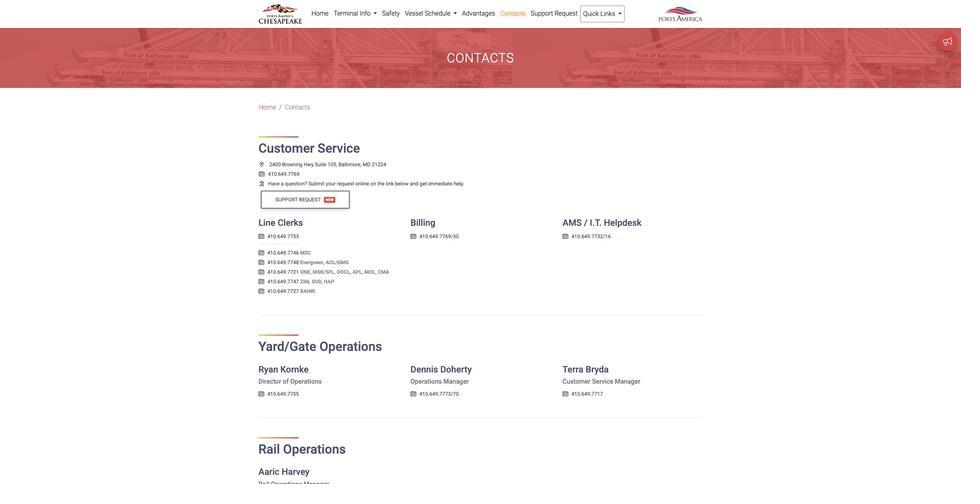 Task type: vqa. For each thing, say whether or not it's contained in the screenshot.
the 10/5/2023 on the left top of page
no



Task type: describe. For each thing, give the bounding box(es) containing it.
phone office image for 410.649.7753
[[259, 235, 264, 240]]

have
[[268, 181, 280, 187]]

operations inside ryan kornke director of operations
[[291, 379, 322, 386]]

helpdesk
[[604, 218, 642, 228]]

vessel schedule link
[[403, 6, 460, 22]]

contacts link
[[498, 6, 529, 22]]

ams / i.t. helpdesk
[[563, 218, 642, 228]]

410.649.7721
[[268, 270, 299, 276]]

terminal
[[334, 10, 358, 17]]

info
[[360, 10, 371, 17]]

dennis
[[411, 365, 438, 375]]

410.649.7717 link
[[563, 391, 603, 397]]

410.649.7732/16 link
[[563, 234, 611, 240]]

410.649.7769
[[268, 171, 300, 177]]

quick
[[584, 10, 599, 18]]

410.649.7747 zim, sud, hap
[[268, 279, 335, 285]]

i.t.
[[590, 218, 602, 228]]

phone office image for 410.649.7755
[[259, 392, 264, 397]]

0 vertical spatial contacts
[[501, 10, 526, 17]]

phone office image for 410.649.7747
[[259, 280, 264, 285]]

one,
[[300, 270, 312, 276]]

support request link
[[529, 6, 581, 22]]

410.649.7773/70
[[420, 391, 459, 397]]

help
[[454, 181, 464, 187]]

mol,
[[365, 270, 377, 276]]

phone office image for 410.649.7732/16
[[563, 235, 569, 240]]

ams
[[563, 218, 582, 228]]

21224
[[372, 162, 387, 168]]

1 horizontal spatial home link
[[309, 6, 331, 22]]

suite
[[315, 162, 327, 168]]

2400 broening hwy suite 105, baltimore, md 21224 link
[[259, 162, 387, 168]]

have a question? submit your request online on the link below and get immediate help link
[[259, 181, 464, 187]]

2 vertical spatial contacts
[[285, 104, 311, 111]]

msk/sfl,
[[313, 270, 336, 276]]

410.649.7769/30
[[420, 234, 459, 240]]

manager inside dennis doherty operations manager
[[444, 379, 469, 386]]

have a question? submit your request online on the link below and get immediate help
[[268, 181, 464, 187]]

line clerks
[[259, 218, 303, 228]]

bryda
[[586, 365, 609, 375]]

phone office image for 410.649.7769
[[259, 172, 265, 177]]

vessel schedule
[[405, 10, 452, 17]]

/
[[584, 218, 588, 228]]

105,
[[328, 162, 338, 168]]

ryan kornke director of operations
[[259, 365, 322, 386]]

zim,
[[300, 279, 311, 285]]

phone office image for 410.649.7746
[[259, 251, 264, 256]]

rail
[[259, 442, 280, 458]]

bahri
[[300, 289, 316, 295]]

msc
[[300, 250, 311, 256]]

410.649.7727
[[268, 289, 299, 295]]

request
[[337, 181, 354, 187]]

harvey
[[282, 467, 310, 478]]

410.649.7753
[[268, 234, 299, 240]]

terminal info link
[[331, 6, 380, 22]]

quick links link
[[581, 6, 625, 22]]

terra
[[563, 365, 584, 375]]

410.649.7727 bahri
[[268, 289, 316, 295]]

410.649.7755 link
[[259, 391, 299, 397]]

410.649.7748 evergreen, acl/gmg
[[268, 260, 349, 266]]

terra bryda customer service manager
[[563, 365, 641, 386]]

quick links
[[584, 10, 617, 18]]

map marker alt image
[[259, 162, 265, 168]]

acl/gmg
[[326, 260, 349, 266]]

aaric harvey
[[259, 467, 310, 478]]

410.649.7721 one, msk/sfl, oocl, apl, mol, cma
[[268, 270, 390, 276]]

link
[[386, 181, 394, 187]]

line
[[259, 218, 276, 228]]

0 vertical spatial customer
[[259, 141, 315, 156]]

director
[[259, 379, 281, 386]]

a
[[281, 181, 284, 187]]

submit
[[309, 181, 325, 187]]

operations inside dennis doherty operations manager
[[411, 379, 442, 386]]

phone office image for 410.649.7721
[[259, 270, 264, 276]]

oocl,
[[337, 270, 351, 276]]

ryan
[[259, 365, 278, 375]]

0 vertical spatial home
[[312, 10, 329, 17]]

0 horizontal spatial support request
[[276, 197, 321, 203]]

yard/gate
[[259, 340, 317, 355]]

rail operations
[[259, 442, 346, 458]]

schedule
[[425, 10, 451, 17]]

410.649.7769 link
[[259, 171, 300, 177]]

of
[[283, 379, 289, 386]]



Task type: locate. For each thing, give the bounding box(es) containing it.
phone office image
[[259, 172, 265, 177], [411, 235, 417, 240], [563, 235, 569, 240], [259, 251, 264, 256], [259, 290, 264, 295], [411, 392, 417, 397], [563, 392, 569, 397]]

1 horizontal spatial customer
[[563, 379, 591, 386]]

phone office image for 410.649.7773/70
[[411, 392, 417, 397]]

phone office image inside '410.649.7769' link
[[259, 172, 265, 177]]

3 phone office image from the top
[[259, 270, 264, 276]]

customer up the broening
[[259, 141, 315, 156]]

dennis doherty operations manager
[[411, 365, 472, 386]]

phone office image inside 410.649.7717 link
[[563, 392, 569, 397]]

online
[[356, 181, 369, 187]]

doherty
[[441, 365, 472, 375]]

phone office image for 410.649.7769/30
[[411, 235, 417, 240]]

phone office image down billing
[[411, 235, 417, 240]]

manager
[[444, 379, 469, 386], [615, 379, 641, 386]]

phone office image for 410.649.7717
[[563, 392, 569, 397]]

1 horizontal spatial request
[[555, 10, 578, 17]]

clerks
[[278, 218, 303, 228]]

vessel
[[405, 10, 424, 17]]

get
[[420, 181, 427, 187]]

evergreen,
[[300, 260, 325, 266]]

customer service
[[259, 141, 360, 156]]

phone office image inside 410.649.7773/70 link
[[411, 392, 417, 397]]

1 vertical spatial customer
[[563, 379, 591, 386]]

request
[[555, 10, 578, 17], [299, 197, 321, 203]]

1 manager from the left
[[444, 379, 469, 386]]

md
[[363, 162, 371, 168]]

your
[[326, 181, 336, 187]]

and
[[410, 181, 419, 187]]

0 horizontal spatial home
[[259, 104, 276, 111]]

terminal info
[[334, 10, 372, 17]]

the
[[378, 181, 385, 187]]

phone office image left 410.649.7747
[[259, 280, 264, 285]]

1 vertical spatial support request
[[276, 197, 321, 203]]

service down bryda
[[593, 379, 614, 386]]

phone office image down director
[[259, 392, 264, 397]]

5 phone office image from the top
[[259, 392, 264, 397]]

0 vertical spatial home link
[[309, 6, 331, 22]]

0 horizontal spatial request
[[299, 197, 321, 203]]

1 vertical spatial service
[[593, 379, 614, 386]]

user headset image
[[259, 182, 265, 187]]

apl,
[[353, 270, 364, 276]]

phone office image inside 410.649.7753 link
[[259, 235, 264, 240]]

support request down question?
[[276, 197, 321, 203]]

phone office image left 410.649.7717 in the right bottom of the page
[[563, 392, 569, 397]]

aaric
[[259, 467, 280, 478]]

410.649.7747
[[268, 279, 299, 285]]

0 horizontal spatial support
[[276, 197, 298, 203]]

410.649.7753 link
[[259, 234, 299, 240]]

0 horizontal spatial customer
[[259, 141, 315, 156]]

1 horizontal spatial support request
[[531, 10, 578, 17]]

advantages
[[462, 10, 496, 17]]

0 vertical spatial support request
[[531, 10, 578, 17]]

phone office image left 410.649.7727
[[259, 290, 264, 295]]

customer
[[259, 141, 315, 156], [563, 379, 591, 386]]

phone office image down line in the top left of the page
[[259, 235, 264, 240]]

support down a
[[276, 197, 298, 203]]

sud,
[[312, 279, 323, 285]]

410.649.7717
[[572, 391, 603, 397]]

410.649.7746 msc
[[268, 250, 311, 256]]

phone office image for 410.649.7727
[[259, 290, 264, 295]]

customer down terra
[[563, 379, 591, 386]]

phone office image left the 410.649.7746
[[259, 251, 264, 256]]

2400
[[270, 162, 281, 168]]

phone office image down the map marker alt image at the top of the page
[[259, 172, 265, 177]]

support request
[[531, 10, 578, 17], [276, 197, 321, 203]]

kornke
[[281, 365, 309, 375]]

service up the "105," at top left
[[318, 141, 360, 156]]

below
[[395, 181, 409, 187]]

phone office image inside 410.649.7755 link
[[259, 392, 264, 397]]

phone office image inside 410.649.7769/30 link
[[411, 235, 417, 240]]

billing
[[411, 218, 436, 228]]

baltimore,
[[339, 162, 362, 168]]

phone office image left 410.649.7773/70
[[411, 392, 417, 397]]

1 vertical spatial request
[[299, 197, 321, 203]]

links
[[601, 10, 616, 18]]

safety
[[382, 10, 400, 17]]

phone office image left 410.649.7721
[[259, 270, 264, 276]]

1 horizontal spatial manager
[[615, 379, 641, 386]]

4 phone office image from the top
[[259, 280, 264, 285]]

safety link
[[380, 6, 403, 22]]

service
[[318, 141, 360, 156], [593, 379, 614, 386]]

410.649.7769/30 link
[[411, 234, 459, 240]]

2400 broening hwy suite 105, baltimore, md 21224
[[270, 162, 387, 168]]

phone office image
[[259, 235, 264, 240], [259, 261, 264, 266], [259, 270, 264, 276], [259, 280, 264, 285], [259, 392, 264, 397]]

new
[[326, 198, 334, 202]]

yard/gate operations
[[259, 340, 382, 355]]

0 vertical spatial support
[[531, 10, 554, 17]]

410.649.7773/70 link
[[411, 391, 459, 397]]

contacts
[[501, 10, 526, 17], [447, 51, 515, 66], [285, 104, 311, 111]]

support right contacts link
[[531, 10, 554, 17]]

410.649.7755
[[268, 391, 299, 397]]

410.649.7748
[[268, 260, 299, 266]]

1 horizontal spatial home
[[312, 10, 329, 17]]

support request left quick
[[531, 10, 578, 17]]

1 vertical spatial support
[[276, 197, 298, 203]]

1 horizontal spatial service
[[593, 379, 614, 386]]

operations
[[320, 340, 382, 355], [291, 379, 322, 386], [411, 379, 442, 386], [283, 442, 346, 458]]

1 vertical spatial home
[[259, 104, 276, 111]]

request down submit
[[299, 197, 321, 203]]

advantages link
[[460, 6, 498, 22]]

manager inside terra bryda customer service manager
[[615, 379, 641, 386]]

410.649.7746
[[268, 250, 299, 256]]

home
[[312, 10, 329, 17], [259, 104, 276, 111]]

410.649.7732/16
[[572, 234, 611, 240]]

customer inside terra bryda customer service manager
[[563, 379, 591, 386]]

service inside terra bryda customer service manager
[[593, 379, 614, 386]]

0 vertical spatial service
[[318, 141, 360, 156]]

support request inside support request link
[[531, 10, 578, 17]]

on
[[371, 181, 376, 187]]

2 manager from the left
[[615, 379, 641, 386]]

phone office image left 410.649.7748 at the bottom left of page
[[259, 261, 264, 266]]

2 phone office image from the top
[[259, 261, 264, 266]]

1 phone office image from the top
[[259, 235, 264, 240]]

question?
[[285, 181, 307, 187]]

1 vertical spatial contacts
[[447, 51, 515, 66]]

phone office image down ams
[[563, 235, 569, 240]]

1 horizontal spatial support
[[531, 10, 554, 17]]

0 horizontal spatial manager
[[444, 379, 469, 386]]

request left quick
[[555, 10, 578, 17]]

cma
[[378, 270, 390, 276]]

home link
[[309, 6, 331, 22], [259, 103, 276, 113]]

hwy
[[304, 162, 314, 168]]

phone office image inside 410.649.7732/16 link
[[563, 235, 569, 240]]

1 vertical spatial home link
[[259, 103, 276, 113]]

0 horizontal spatial service
[[318, 141, 360, 156]]

hap
[[324, 279, 335, 285]]

phone office image for 410.649.7748
[[259, 261, 264, 266]]

0 horizontal spatial home link
[[259, 103, 276, 113]]

0 vertical spatial request
[[555, 10, 578, 17]]



